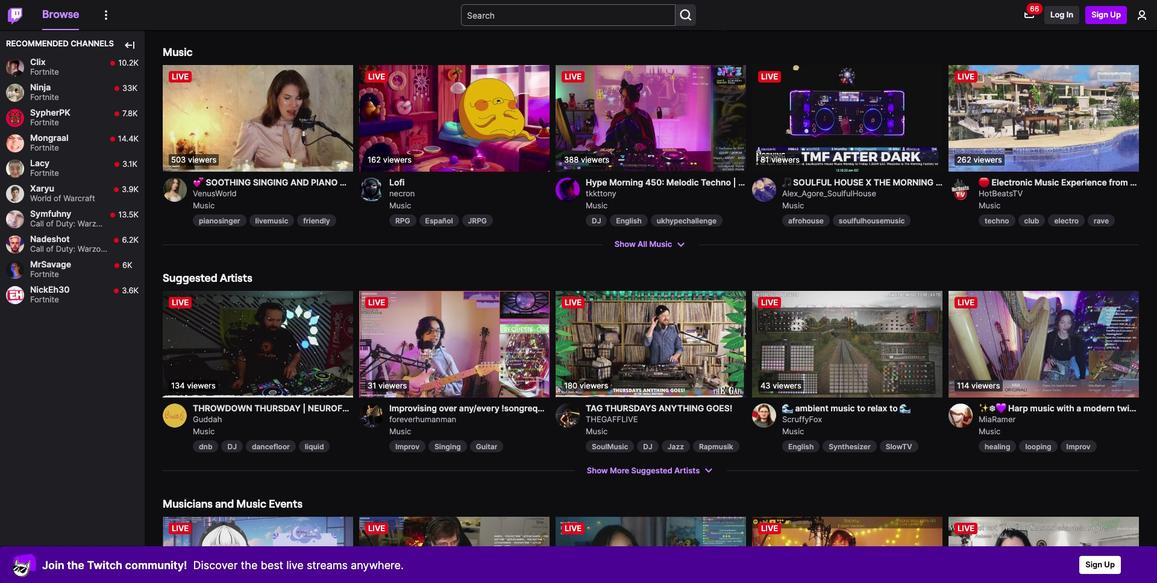 Task type: describe. For each thing, give the bounding box(es) containing it.
ninja
[[30, 82, 51, 92]]

foreverhumanman
[[389, 415, 456, 424]]

show for suggested artists
[[587, 466, 608, 475]]

7.8k
[[122, 109, 138, 118]]

morning
[[893, 177, 934, 188]]

rave
[[1094, 216, 1109, 226]]

guitar link
[[470, 441, 504, 453]]

mrsavage fortnite
[[30, 259, 71, 279]]

music down "hotbeatstv"
[[979, 200, 1001, 210]]

show all music element
[[615, 239, 672, 251]]

log
[[1051, 10, 1065, 19]]

hotbeatstv
[[979, 189, 1023, 198]]

1 horizontal spatial english link
[[782, 441, 820, 453]]

channels
[[71, 39, 114, 48]]

mrsavage image
[[6, 261, 24, 279]]

pianosinger link
[[193, 215, 246, 227]]

coolcat image
[[12, 553, 36, 577]]

show more suggested artists element
[[587, 465, 700, 477]]

anywhere.
[[351, 559, 404, 572]]

tag thursdays anything goes! thegafflive music
[[586, 404, 732, 436]]

14.4k
[[118, 134, 139, 144]]

scruffyfox
[[782, 415, 822, 424]]

fortnite for mongraal
[[30, 143, 59, 153]]

music down venusworld
[[193, 200, 215, 210]]

0 horizontal spatial the
[[67, 559, 84, 572]]

lofi
[[389, 177, 405, 188]]

2 improv link from the left
[[1061, 441, 1097, 453]]

x
[[866, 177, 872, 188]]

jrpg
[[468, 216, 487, 226]]

show all music button
[[609, 236, 693, 254]]

alex_agore_soulfulhouse
[[782, 189, 876, 198]]

livemusic
[[255, 216, 288, 226]]

synthesizer link
[[823, 441, 877, 453]]

🌊 ambient music to relax to 🌊 scruffyfox music
[[782, 404, 911, 436]]

español
[[425, 216, 453, 226]]

33k
[[122, 83, 137, 93]]

techno link
[[979, 215, 1015, 227]]

jazz link
[[662, 441, 690, 453]]

rapmusik link
[[693, 441, 739, 453]]

club
[[1024, 216, 1039, 226]]

necron image
[[359, 178, 383, 202]]

mongraal image
[[6, 134, 24, 152]]

alex_agore_soulfulhouse image
[[752, 178, 776, 202]]

music link for thegafflive
[[586, 427, 608, 436]]

venusworld
[[193, 189, 237, 198]]

miaramer
[[979, 415, 1016, 424]]

sypherpk
[[30, 108, 70, 118]]

1 vertical spatial sign up button
[[1080, 556, 1121, 574]]

suggested artists
[[163, 271, 252, 285]]

ukhypechallenge
[[657, 216, 717, 226]]

factory🎵
[[936, 177, 986, 188]]

!hype
[[823, 177, 846, 188]]

13.5k
[[118, 210, 139, 220]]

the inside hype morning 450: melodic techno | upgraded the ai art!  !hype !469 !patreon tkkttony music
[[781, 177, 794, 188]]

fortnite for clix
[[30, 67, 59, 77]]

miaramer link
[[979, 404, 1139, 426]]

hype
[[586, 177, 607, 188]]

symfuhny
[[30, 209, 71, 219]]

looping
[[1026, 443, 1052, 452]]

livemusic link
[[249, 215, 294, 227]]

ninja fortnite
[[30, 82, 59, 102]]

fortnite for mrsavage
[[30, 270, 59, 279]]

1 improv from the left
[[395, 443, 420, 452]]

recommended channels
[[6, 39, 114, 48]]

of for xaryu
[[54, 194, 61, 203]]

anything
[[659, 404, 704, 414]]

friendly
[[303, 216, 330, 226]]

up for top sign up button
[[1110, 10, 1121, 19]]

events
[[269, 497, 303, 511]]

friendly link
[[297, 215, 336, 227]]

clix fortnite
[[30, 57, 59, 77]]

3.1k
[[122, 159, 137, 169]]

music down "guddah" in the bottom of the page
[[193, 427, 215, 436]]

1 horizontal spatial the
[[241, 559, 258, 572]]

dancefloor
[[252, 443, 290, 452]]

call for nadeshot
[[30, 244, 44, 254]]

venusworld link
[[193, 178, 353, 200]]

artists inside button
[[674, 466, 700, 475]]

sign up for sign up button to the bottom
[[1086, 560, 1115, 570]]

rave link
[[1088, 215, 1115, 227]]

pianosinger
[[199, 216, 240, 226]]

|
[[733, 177, 736, 188]]

musicians
[[163, 497, 213, 511]]

afrohouse link
[[782, 215, 830, 227]]

!469
[[848, 177, 867, 188]]

music inside button
[[649, 240, 672, 249]]

2 🌊 from the left
[[900, 404, 911, 414]]

symfuhny image
[[6, 210, 24, 228]]

afrohouse
[[788, 216, 824, 226]]

warcraft
[[63, 194, 95, 203]]

music down foreverhumanman
[[389, 427, 411, 436]]

dnb link
[[193, 441, 218, 453]]

ukhypechallenge link
[[651, 215, 723, 227]]

the
[[874, 177, 891, 188]]

1 vertical spatial sign
[[1086, 560, 1102, 570]]

2 to from the left
[[890, 404, 898, 414]]

nadeshot
[[30, 234, 70, 244]]

nickeh30
[[30, 285, 70, 295]]

synthesizer
[[829, 443, 871, 452]]

2 improv from the left
[[1067, 443, 1091, 452]]

music link for foreverhumanman
[[389, 427, 411, 436]]

dj link for thegafflive
[[637, 441, 659, 453]]

dnb
[[199, 443, 212, 452]]

3.6k
[[122, 286, 139, 296]]

warzone for nadeshot
[[78, 244, 110, 254]]



Task type: vqa. For each thing, say whether or not it's contained in the screenshot.
35k at top left
no



Task type: locate. For each thing, give the bounding box(es) containing it.
dj link right dnb link
[[221, 441, 243, 453]]

live
[[286, 559, 304, 572]]

0 vertical spatial up
[[1110, 10, 1121, 19]]

english down scruffyfox
[[788, 443, 814, 452]]

music down necron
[[389, 200, 411, 210]]

healing
[[985, 443, 1010, 452]]

0 vertical spatial show
[[615, 240, 636, 249]]

music link for tkkttony
[[586, 200, 608, 210]]

hype morning 450: melodic techno | upgraded the ai art!  !hype !469 !patreon tkkttony music
[[586, 177, 904, 210]]

ninja image
[[6, 84, 24, 102]]

music link for necron
[[389, 200, 411, 210]]

1 vertical spatial suggested
[[631, 466, 672, 475]]

nadeshot image
[[6, 235, 24, 254]]

of
[[54, 194, 61, 203], [46, 219, 54, 229], [46, 244, 54, 254]]

dj down tkkttony
[[592, 216, 601, 226]]

2 horizontal spatial dj link
[[637, 441, 659, 453]]

dj link down tkkttony
[[586, 215, 607, 227]]

music link for scruffyfox
[[782, 427, 804, 436]]

🌊 up scruffyfox
[[782, 404, 793, 414]]

fortnite inside mrsavage fortnite
[[30, 270, 59, 279]]

club link
[[1018, 215, 1045, 227]]

music inside 🌊 ambient music to relax to 🌊 scruffyfox music
[[782, 427, 804, 436]]

1 vertical spatial artists
[[674, 466, 700, 475]]

duty: up 'mrsavage'
[[56, 244, 75, 254]]

music icon image
[[698, 0, 740, 33]]

up for sign up button to the bottom
[[1104, 560, 1115, 570]]

electro
[[1054, 216, 1079, 226]]

1 vertical spatial of
[[46, 219, 54, 229]]

hotbeatstv image
[[949, 178, 973, 202]]

dj for thegafflive
[[643, 443, 653, 452]]

🎵soulful house x the morning factory🎵 alex_agore_soulfulhouse music
[[782, 177, 986, 210]]

music inside tag thursdays anything goes! thegafflive music
[[586, 427, 608, 436]]

dj link for guddah
[[221, 441, 243, 453]]

1 horizontal spatial improv link
[[1061, 441, 1097, 453]]

liquid link
[[299, 441, 330, 453]]

fortnite for lacy
[[30, 168, 59, 178]]

fortnite
[[30, 67, 59, 77], [30, 92, 59, 102], [30, 118, 59, 127], [30, 143, 59, 153], [30, 168, 59, 178], [30, 270, 59, 279], [30, 295, 59, 305]]

0 horizontal spatial to
[[857, 404, 865, 414]]

2 horizontal spatial the
[[781, 177, 794, 188]]

!patreon
[[870, 177, 904, 188]]

0 vertical spatial sign up
[[1092, 10, 1121, 19]]

0 horizontal spatial dj link
[[221, 441, 243, 453]]

to left the relax
[[857, 404, 865, 414]]

0 vertical spatial call
[[30, 219, 44, 229]]

1 vertical spatial call
[[30, 244, 44, 254]]

music inside hype morning 450: melodic techno | upgraded the ai art!  !hype !469 !patreon tkkttony music
[[586, 200, 608, 210]]

music right and
[[236, 497, 266, 511]]

games icon image
[[308, 0, 350, 33]]

english link down scruffyfox
[[782, 441, 820, 453]]

soulmusic
[[592, 443, 628, 452]]

show for music
[[615, 240, 636, 249]]

miaramer image
[[949, 404, 973, 428]]

4 fortnite from the top
[[30, 143, 59, 153]]

call for symfuhny
[[30, 219, 44, 229]]

0 horizontal spatial improv link
[[389, 441, 426, 453]]

1 vertical spatial english link
[[782, 441, 820, 453]]

1 vertical spatial show
[[587, 466, 608, 475]]

warzone inside "nadeshot call of duty: warzone"
[[78, 244, 110, 254]]

xaryu image
[[6, 185, 24, 203]]

1 fortnite from the top
[[30, 67, 59, 77]]

dancefloor link
[[246, 441, 296, 453]]

2 vertical spatial of
[[46, 244, 54, 254]]

of inside "nadeshot call of duty: warzone"
[[46, 244, 54, 254]]

thursdays
[[605, 404, 657, 414]]

0 horizontal spatial improv
[[395, 443, 420, 452]]

fortnite inside nickeh30 fortnite
[[30, 295, 59, 305]]

1 horizontal spatial to
[[890, 404, 898, 414]]

dj link up "show more suggested artists"
[[637, 441, 659, 453]]

creative icon image
[[1092, 0, 1131, 31]]

sypherpk image
[[6, 109, 24, 127]]

music link for miaramer
[[979, 427, 1001, 436]]

show left the all
[[615, 240, 636, 249]]

lacy fortnite
[[30, 158, 59, 178]]

singing link
[[429, 441, 467, 453]]

best
[[261, 559, 283, 572]]

duty: inside "nadeshot call of duty: warzone"
[[56, 244, 75, 254]]

duty: for symfuhny
[[56, 219, 75, 229]]

1 horizontal spatial suggested
[[631, 466, 672, 475]]

nickeh30 fortnite
[[30, 285, 70, 305]]

the
[[781, 177, 794, 188], [67, 559, 84, 572], [241, 559, 258, 572]]

1 vertical spatial english
[[788, 443, 814, 452]]

3.9k
[[122, 185, 139, 194]]

to
[[857, 404, 865, 414], [890, 404, 898, 414]]

warzone left 6.2k
[[78, 244, 110, 254]]

fortnite up ninja
[[30, 67, 59, 77]]

1 horizontal spatial dj
[[592, 216, 601, 226]]

xaryu world of warcraft
[[30, 183, 95, 203]]

0 vertical spatial warzone
[[78, 219, 110, 229]]

music link for guddah
[[193, 427, 215, 436]]

dj right dnb
[[228, 443, 237, 452]]

music link down "guddah" in the bottom of the page
[[193, 427, 215, 436]]

music down thegafflive
[[586, 427, 608, 436]]

0 vertical spatial english link
[[610, 215, 648, 227]]

1 horizontal spatial english
[[788, 443, 814, 452]]

symfuhny call of duty: warzone
[[30, 209, 110, 229]]

clix
[[30, 57, 46, 67]]

artists down "pianosinger"
[[220, 271, 252, 285]]

thegafflive
[[586, 415, 638, 424]]

1 horizontal spatial improv
[[1067, 443, 1091, 452]]

0 horizontal spatial english
[[616, 216, 642, 226]]

sign up for top sign up button
[[1092, 10, 1121, 19]]

2 fortnite from the top
[[30, 92, 59, 102]]

music link for venusworld
[[193, 200, 215, 210]]

dj up "show more suggested artists"
[[643, 443, 653, 452]]

music link down scruffyfox
[[782, 427, 804, 436]]

3 fortnite from the top
[[30, 118, 59, 127]]

show inside show more suggested artists element
[[587, 466, 608, 475]]

1 improv link from the left
[[389, 441, 426, 453]]

music inside lofi necron music
[[389, 200, 411, 210]]

1 🌊 from the left
[[782, 404, 793, 414]]

0 vertical spatial sign
[[1092, 10, 1109, 19]]

mrsavage
[[30, 259, 71, 270]]

5 fortnite from the top
[[30, 168, 59, 178]]

of for nadeshot
[[46, 244, 54, 254]]

the left ai
[[781, 177, 794, 188]]

call inside symfuhny call of duty: warzone
[[30, 219, 44, 229]]

music link down "hotbeatstv"
[[979, 200, 1001, 210]]

🎵soulful
[[782, 177, 832, 188]]

foreverhumanman image
[[359, 404, 383, 428]]

1 vertical spatial duty:
[[56, 244, 75, 254]]

fortnite inside mongraal fortnite
[[30, 143, 59, 153]]

hotbeatstv link
[[979, 178, 1139, 200]]

music inside 🎵soulful house x the morning factory🎵 alex_agore_soulfulhouse music
[[782, 200, 804, 210]]

streams
[[307, 559, 348, 572]]

english up the all
[[616, 216, 642, 226]]

sign
[[1092, 10, 1109, 19], [1086, 560, 1102, 570]]

healing link
[[979, 441, 1016, 453]]

10.2k
[[118, 58, 139, 68]]

rpg link
[[389, 215, 416, 227]]

call up 'mrsavage'
[[30, 244, 44, 254]]

show more suggested artists
[[587, 466, 700, 475]]

necron
[[389, 189, 415, 198]]

warzone down warcraft at the left of the page
[[78, 219, 110, 229]]

2 horizontal spatial dj
[[643, 443, 653, 452]]

relax
[[868, 404, 888, 414]]

6k
[[122, 261, 132, 270]]

lacy
[[30, 158, 50, 168]]

1 horizontal spatial dj link
[[586, 215, 607, 227]]

guitar
[[476, 443, 498, 452]]

music down miaramer
[[979, 427, 1001, 436]]

dj for guddah
[[228, 443, 237, 452]]

ai
[[797, 177, 805, 188]]

0 vertical spatial artists
[[220, 271, 252, 285]]

suggested
[[163, 271, 217, 285], [631, 466, 672, 475]]

call up nadeshot on the top left of the page
[[30, 219, 44, 229]]

0 horizontal spatial show
[[587, 466, 608, 475]]

music right the all
[[649, 240, 672, 249]]

to right the relax
[[890, 404, 898, 414]]

recommended
[[6, 39, 69, 48]]

suggested inside show more suggested artists element
[[631, 466, 672, 475]]

2 call from the top
[[30, 244, 44, 254]]

of up nadeshot on the top left of the page
[[46, 219, 54, 229]]

thegafflive image
[[556, 404, 580, 428]]

0 horizontal spatial 🌊
[[782, 404, 793, 414]]

music link down venusworld
[[193, 200, 215, 210]]

0 vertical spatial sign up button
[[1086, 6, 1127, 24]]

browse
[[42, 7, 79, 21]]

clix image
[[6, 58, 24, 76]]

looping link
[[1019, 441, 1058, 453]]

fortnite up lacy
[[30, 143, 59, 153]]

dj link
[[586, 215, 607, 227], [221, 441, 243, 453], [637, 441, 659, 453]]

show left more
[[587, 466, 608, 475]]

ambient
[[795, 404, 829, 414]]

1 to from the left
[[857, 404, 865, 414]]

the left best
[[241, 559, 258, 572]]

0 horizontal spatial artists
[[220, 271, 252, 285]]

improv down foreverhumanman
[[395, 443, 420, 452]]

scruffyfox image
[[752, 404, 776, 428]]

house
[[834, 177, 864, 188]]

0 vertical spatial duty:
[[56, 219, 75, 229]]

1 vertical spatial sign up
[[1086, 560, 1115, 570]]

of right world
[[54, 194, 61, 203]]

warzone for symfuhny
[[78, 219, 110, 229]]

fortnite for ninja
[[30, 92, 59, 102]]

of inside symfuhny call of duty: warzone
[[46, 219, 54, 229]]

music link up afrohouse link
[[782, 200, 804, 210]]

xaryu
[[30, 183, 54, 194]]

join the twitch community! discover the best live streams anywhere.
[[42, 559, 404, 572]]

of inside "xaryu world of warcraft"
[[54, 194, 61, 203]]

Search Input search field
[[461, 4, 676, 26]]

lacy image
[[6, 159, 24, 178]]

1 vertical spatial warzone
[[78, 244, 110, 254]]

singing
[[435, 443, 461, 452]]

mongraal
[[30, 133, 68, 143]]

music link for hotbeatstv
[[979, 200, 1001, 210]]

2 warzone from the top
[[78, 244, 110, 254]]

musicians and music events
[[163, 497, 303, 511]]

1 horizontal spatial artists
[[674, 466, 700, 475]]

1 vertical spatial up
[[1104, 560, 1115, 570]]

join
[[42, 559, 64, 572]]

1 duty: from the top
[[56, 219, 75, 229]]

call inside "nadeshot call of duty: warzone"
[[30, 244, 44, 254]]

goes!
[[706, 404, 732, 414]]

soulfulhousemusic
[[839, 216, 905, 226]]

music up afrohouse link
[[782, 200, 804, 210]]

soulmusic link
[[586, 441, 634, 453]]

fortnite up sypherpk
[[30, 92, 59, 102]]

improv link down miaramer link
[[1061, 441, 1097, 453]]

show more suggested artists button
[[581, 462, 721, 480]]

0 horizontal spatial english link
[[610, 215, 648, 227]]

music down scruffyfox
[[782, 427, 804, 436]]

improv link down foreverhumanman
[[389, 441, 426, 453]]

improv down miaramer link
[[1067, 443, 1091, 452]]

more
[[610, 466, 629, 475]]

0 vertical spatial suggested
[[163, 271, 217, 285]]

sypherpk fortnite
[[30, 108, 70, 127]]

7 fortnite from the top
[[30, 295, 59, 305]]

up
[[1110, 10, 1121, 19], [1104, 560, 1115, 570]]

english link
[[610, 215, 648, 227], [782, 441, 820, 453]]

duty: for nadeshot
[[56, 244, 75, 254]]

live stream preview image
[[163, 65, 353, 172], [359, 65, 550, 172], [556, 65, 746, 172], [752, 65, 943, 172], [949, 65, 1139, 172], [163, 291, 353, 398], [359, 291, 550, 398], [556, 291, 746, 398], [752, 291, 943, 398], [949, 291, 1139, 398], [163, 517, 353, 583], [359, 517, 550, 583], [556, 517, 746, 583], [752, 517, 943, 583], [949, 517, 1139, 583]]

artists
[[220, 271, 252, 285], [674, 466, 700, 475]]

music down tkkttony
[[586, 200, 608, 210]]

soulfulhousemusic link
[[833, 215, 911, 227]]

fortnite up nickeh30
[[30, 270, 59, 279]]

improv link
[[389, 441, 426, 453], [1061, 441, 1097, 453]]

artists down jazz
[[674, 466, 700, 475]]

fortnite right nickeh30 image
[[30, 295, 59, 305]]

fortnite for nickeh30
[[30, 295, 59, 305]]

venusworld image
[[163, 178, 187, 202]]

music right 10.2k
[[163, 45, 193, 58]]

tkkttony image
[[556, 178, 580, 202]]

0 horizontal spatial suggested
[[163, 271, 217, 285]]

warzone inside symfuhny call of duty: warzone
[[78, 219, 110, 229]]

music link down miaramer
[[979, 427, 1001, 436]]

music link down foreverhumanman
[[389, 427, 411, 436]]

english link up the all
[[610, 215, 648, 227]]

fortnite for sypherpk
[[30, 118, 59, 127]]

log in button
[[1045, 6, 1080, 24]]

music link down thegafflive
[[586, 427, 608, 436]]

mongraal fortnite
[[30, 133, 68, 153]]

music link down necron
[[389, 200, 411, 210]]

all
[[638, 240, 647, 249]]

fortnite up xaryu
[[30, 168, 59, 178]]

6 fortnite from the top
[[30, 270, 59, 279]]

warzone
[[78, 219, 110, 229], [78, 244, 110, 254]]

the right join
[[67, 559, 84, 572]]

0 vertical spatial of
[[54, 194, 61, 203]]

dj
[[592, 216, 601, 226], [228, 443, 237, 452], [643, 443, 653, 452]]

0 horizontal spatial dj
[[228, 443, 237, 452]]

1 horizontal spatial 🌊
[[900, 404, 911, 414]]

upgraded
[[738, 177, 779, 188]]

1 warzone from the top
[[78, 219, 110, 229]]

show inside the show all music element
[[615, 240, 636, 249]]

techno
[[985, 216, 1009, 226]]

show all music
[[615, 240, 672, 249]]

of up 'mrsavage'
[[46, 244, 54, 254]]

of for symfuhny
[[46, 219, 54, 229]]

2 duty: from the top
[[56, 244, 75, 254]]

lofi necron music
[[389, 177, 415, 210]]

1 horizontal spatial show
[[615, 240, 636, 249]]

guddah image
[[163, 404, 187, 428]]

0 vertical spatial english
[[616, 216, 642, 226]]

recommended channels group
[[0, 30, 145, 308]]

music link for alex_agore_soulfulhouse
[[782, 200, 804, 210]]

music
[[163, 45, 193, 58], [193, 200, 215, 210], [389, 200, 411, 210], [586, 200, 608, 210], [782, 200, 804, 210], [979, 200, 1001, 210], [649, 240, 672, 249], [193, 427, 215, 436], [389, 427, 411, 436], [586, 427, 608, 436], [782, 427, 804, 436], [979, 427, 1001, 436], [236, 497, 266, 511]]

fortnite inside sypherpk fortnite
[[30, 118, 59, 127]]

fortnite up mongraal
[[30, 118, 59, 127]]

music link down tkkttony
[[586, 200, 608, 210]]

nadeshot call of duty: warzone
[[30, 234, 110, 254]]

call
[[30, 219, 44, 229], [30, 244, 44, 254]]

1 call from the top
[[30, 219, 44, 229]]

duty: up "nadeshot call of duty: warzone"
[[56, 219, 75, 229]]

rapmusik
[[699, 443, 733, 452]]

duty: inside symfuhny call of duty: warzone
[[56, 219, 75, 229]]

morning
[[609, 177, 643, 188]]

🌊 right the relax
[[900, 404, 911, 414]]

nickeh30 image
[[6, 286, 24, 304]]

techno
[[701, 177, 731, 188]]

log in
[[1051, 10, 1074, 19]]



